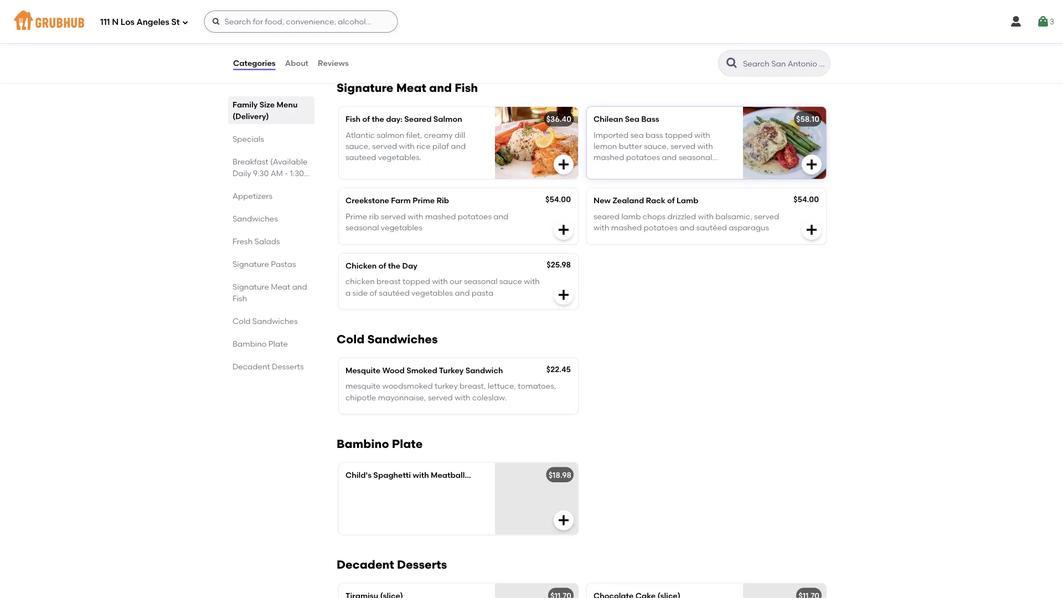 Task type: describe. For each thing, give the bounding box(es) containing it.
3
[[1050, 17, 1055, 26]]

side
[[353, 288, 368, 297]]

new
[[594, 196, 611, 205]]

1 vertical spatial spaghetti
[[374, 470, 411, 480]]

sauce
[[500, 277, 522, 286]]

mashed inside imported sea bass topped with lemon butter sauce, served with mashed potatoes and seasonal vegetables
[[594, 153, 624, 162]]

pilaf
[[433, 141, 449, 151]]

1 vertical spatial sandwiches
[[252, 316, 298, 326]]

topped inside imported sea bass topped with lemon butter sauce, served with mashed potatoes and seasonal vegetables
[[665, 130, 693, 139]]

rack
[[646, 196, 666, 205]]

signature meat and fish inside tab
[[233, 282, 307, 303]]

los
[[121, 17, 135, 27]]

wood
[[382, 366, 405, 375]]

e
[[370, 9, 375, 19]]

st
[[171, 17, 180, 27]]

and inside signature meat and fish
[[292, 282, 307, 291]]

lemon
[[594, 141, 617, 151]]

chicken breast topped with our seasonal sauce with a side of sautéed vegetables and pasta
[[346, 277, 540, 297]]

potatoes inside seared lamb chops drizzled with balsamic, served with mashed potatoes and sautéed asparagus
[[644, 223, 678, 232]]

of up atlantic
[[362, 114, 370, 124]]

angeles
[[137, 17, 169, 27]]

signature meat and fish tab
[[233, 281, 310, 304]]

creekstone farm prime rib
[[346, 196, 449, 205]]

rib
[[437, 196, 449, 205]]

(available
[[270, 157, 308, 166]]

child's spaghetti with meatball plate image
[[495, 463, 578, 535]]

child's spaghetti with meatball plate
[[346, 470, 487, 480]]

potatoes inside imported sea bass topped with lemon butter sauce, served with mashed potatoes and seasonal vegetables
[[626, 153, 660, 162]]

111
[[100, 17, 110, 27]]

$58.10
[[796, 114, 820, 124]]

cold sandwiches tab
[[233, 315, 310, 327]]

the for day
[[388, 261, 401, 270]]

cold inside tab
[[233, 316, 251, 326]]

farm
[[391, 196, 411, 205]]

1:30
[[290, 168, 304, 178]]

sauce, inside imported sea bass topped with lemon butter sauce, served with mashed potatoes and seasonal vegetables
[[644, 141, 669, 151]]

chilean sea bass image
[[743, 107, 826, 179]]

2 horizontal spatial plate
[[467, 470, 487, 480]]

rib
[[369, 211, 379, 221]]

pm)
[[233, 180, 247, 189]]

and inside "chicken breast topped with our seasonal sauce with a side of sautéed vegetables and pasta"
[[455, 288, 470, 297]]

seared
[[594, 211, 620, 221]]

chilean sea bass
[[594, 114, 659, 124]]

new zealand rack of lamb
[[594, 196, 699, 205]]

1 vertical spatial bambino
[[337, 437, 389, 451]]

served inside seared lamb chops drizzled with balsamic, served with mashed potatoes and sautéed asparagus
[[754, 211, 779, 221]]

turkey
[[435, 381, 458, 391]]

child's
[[346, 470, 372, 480]]

breakfast (available daily 9:30 am - 1:30 pm) tab
[[233, 156, 310, 189]]

turkey
[[439, 366, 464, 375]]

sandwich
[[466, 366, 503, 375]]

reviews button
[[317, 43, 349, 83]]

prime inside prime rib served with mashed potatoes and seasonal vegetables
[[346, 211, 367, 221]]

zealand
[[613, 196, 644, 205]]

spaghetti inside spaghetti al dente, pecorino cheese, fresh cracked pepper
[[346, 25, 383, 34]]

fresh
[[233, 237, 253, 246]]

vegetables.
[[378, 153, 422, 162]]

smoked
[[407, 366, 437, 375]]

pasta
[[472, 288, 494, 297]]

1 vertical spatial desserts
[[397, 558, 447, 572]]

mesquite wood smoked turkey sandwich
[[346, 366, 503, 375]]

desserts inside tab
[[272, 362, 304, 371]]

1 horizontal spatial bambino plate
[[337, 437, 423, 451]]

appetizers
[[233, 191, 273, 201]]

specials tab
[[233, 133, 310, 145]]

fresh salads
[[233, 237, 280, 246]]

pepe
[[377, 9, 396, 19]]

breakfast (available daily 9:30 am - 1:30 pm) appetizers
[[233, 157, 308, 201]]

mashed inside prime rib served with mashed potatoes and seasonal vegetables
[[425, 211, 456, 221]]

seasonal inside prime rib served with mashed potatoes and seasonal vegetables
[[346, 223, 379, 232]]

salmon
[[377, 130, 405, 139]]

cracked
[[506, 25, 536, 34]]

chilean
[[594, 114, 623, 124]]

sauce, inside atlantic salmon filet, creamy dill sauce, served with rice pilaf and sauteed vegetables.
[[346, 141, 370, 151]]

breakfast
[[233, 157, 268, 166]]

about button
[[285, 43, 309, 83]]

our
[[450, 277, 462, 286]]

menu
[[277, 100, 298, 109]]

mesquite woodsmoked turkey breast, lettuce, tomatoes, chipotle mayonnaise, served with coleslaw.
[[346, 381, 556, 402]]

$36.40
[[547, 114, 572, 124]]

bambino inside bambino plate 'tab'
[[233, 339, 267, 348]]

prime rib served with mashed potatoes and seasonal vegetables
[[346, 211, 509, 232]]

decadent desserts tab
[[233, 361, 310, 372]]

imported sea bass topped with lemon butter sauce, served with mashed potatoes and seasonal vegetables
[[594, 130, 713, 173]]

rice
[[417, 141, 431, 151]]

with inside atlantic salmon filet, creamy dill sauce, served with rice pilaf and sauteed vegetables.
[[399, 141, 415, 151]]

butter
[[619, 141, 642, 151]]

breast,
[[460, 381, 486, 391]]

decadent inside tab
[[233, 362, 270, 371]]

dente,
[[393, 25, 417, 34]]

served inside mesquite woodsmoked turkey breast, lettuce, tomatoes, chipotle mayonnaise, served with coleslaw.
[[428, 393, 453, 402]]

0 vertical spatial signature
[[337, 81, 394, 95]]

$18.98
[[549, 470, 572, 480]]

cheese,
[[455, 25, 484, 34]]

categories button
[[233, 43, 276, 83]]

lamb
[[677, 196, 699, 205]]

signature for signature meat and fish tab
[[233, 282, 269, 291]]

bambino plate tab
[[233, 338, 310, 349]]

vegetables inside prime rib served with mashed potatoes and seasonal vegetables
[[381, 223, 423, 232]]

main navigation navigation
[[0, 0, 1063, 43]]

family
[[233, 100, 258, 109]]

tiramisu (slice) image
[[495, 584, 578, 598]]

seasonal inside "chicken breast topped with our seasonal sauce with a side of sautéed vegetables and pasta"
[[464, 277, 498, 286]]

creamy
[[424, 130, 453, 139]]

pecorino
[[419, 25, 453, 34]]

seared
[[405, 114, 432, 124]]

plate inside 'tab'
[[269, 339, 288, 348]]

bambino plate inside 'tab'
[[233, 339, 288, 348]]

fresh salads tab
[[233, 235, 310, 247]]

signature pastas
[[233, 259, 296, 269]]

am
[[271, 168, 283, 178]]

lettuce,
[[488, 381, 516, 391]]



Task type: locate. For each thing, give the bounding box(es) containing it.
vegetables down our
[[412, 288, 453, 297]]

0 horizontal spatial seasonal
[[346, 223, 379, 232]]

0 vertical spatial desserts
[[272, 362, 304, 371]]

search icon image
[[726, 56, 739, 70]]

fish of the day: seared salmon image
[[495, 107, 578, 179]]

topped
[[665, 130, 693, 139], [403, 277, 430, 286]]

bambino up decadent desserts tab
[[233, 339, 267, 348]]

the left day
[[388, 261, 401, 270]]

0 vertical spatial sandwiches
[[233, 214, 278, 223]]

specials
[[233, 134, 264, 143]]

chipotle
[[346, 393, 376, 402]]

pepper
[[346, 36, 373, 46]]

plate up child's spaghetti with meatball plate
[[392, 437, 423, 451]]

signature meat and fish
[[337, 81, 478, 95], [233, 282, 307, 303]]

$54.00 for prime rib served with mashed potatoes and seasonal vegetables
[[546, 195, 571, 204]]

the for day:
[[372, 114, 384, 124]]

0 horizontal spatial decadent
[[233, 362, 270, 371]]

bass
[[646, 130, 663, 139]]

spaghetti
[[346, 25, 383, 34], [374, 470, 411, 480]]

chops
[[643, 211, 666, 221]]

1 sauce, from the left
[[346, 141, 370, 151]]

vegetables down farm at the left of the page
[[381, 223, 423, 232]]

meat down 'pastas'
[[271, 282, 290, 291]]

Search for food, convenience, alcohol... search field
[[204, 11, 398, 33]]

cold up bambino plate 'tab' at the left bottom of page
[[233, 316, 251, 326]]

the left day:
[[372, 114, 384, 124]]

1 $54.00 from the left
[[546, 195, 571, 204]]

meatball
[[431, 470, 465, 480]]

0 horizontal spatial plate
[[269, 339, 288, 348]]

seasonal up the lamb
[[679, 153, 712, 162]]

sea
[[631, 130, 644, 139]]

fish inside signature meat and fish
[[233, 294, 247, 303]]

cold sandwiches up bambino plate 'tab' at the left bottom of page
[[233, 316, 298, 326]]

$22.45
[[547, 365, 571, 374]]

served down turkey
[[428, 393, 453, 402]]

sautéed for asparagus
[[696, 223, 727, 232]]

pastas
[[271, 259, 296, 269]]

bambino up child's
[[337, 437, 389, 451]]

tomatoes,
[[518, 381, 556, 391]]

1 horizontal spatial desserts
[[397, 558, 447, 572]]

and inside seared lamb chops drizzled with balsamic, served with mashed potatoes and sautéed asparagus
[[680, 223, 695, 232]]

with inside mesquite woodsmoked turkey breast, lettuce, tomatoes, chipotle mayonnaise, served with coleslaw.
[[455, 393, 471, 402]]

1 vertical spatial plate
[[392, 437, 423, 451]]

mashed down rib
[[425, 211, 456, 221]]

decadent desserts
[[233, 362, 304, 371], [337, 558, 447, 572]]

0 horizontal spatial signature meat and fish
[[233, 282, 307, 303]]

1 vertical spatial cold
[[337, 332, 365, 346]]

spaghetti up pepper
[[346, 25, 383, 34]]

$25.98
[[547, 260, 571, 269]]

-
[[285, 168, 288, 178]]

0 vertical spatial fish
[[455, 81, 478, 95]]

0 horizontal spatial bambino
[[233, 339, 267, 348]]

sea
[[625, 114, 640, 124]]

1 vertical spatial fish
[[346, 114, 361, 124]]

potatoes
[[626, 153, 660, 162], [458, 211, 492, 221], [644, 223, 678, 232]]

sandwiches up fresh salads
[[233, 214, 278, 223]]

2 vertical spatial signature
[[233, 282, 269, 291]]

0 vertical spatial plate
[[269, 339, 288, 348]]

served right the 'butter'
[[671, 141, 696, 151]]

atlantic salmon filet, creamy dill sauce, served with rice pilaf and sauteed vegetables.
[[346, 130, 466, 162]]

salads
[[255, 237, 280, 246]]

0 vertical spatial cold sandwiches
[[233, 316, 298, 326]]

1 vertical spatial signature
[[233, 259, 269, 269]]

vegetables inside imported sea bass topped with lemon butter sauce, served with mashed potatoes and seasonal vegetables
[[594, 164, 635, 173]]

decadent desserts inside tab
[[233, 362, 304, 371]]

1 horizontal spatial bambino
[[337, 437, 389, 451]]

0 vertical spatial the
[[372, 114, 384, 124]]

1 horizontal spatial sauce,
[[644, 141, 669, 151]]

imported
[[594, 130, 629, 139]]

sautéed down 'balsamic,'
[[696, 223, 727, 232]]

1 horizontal spatial plate
[[392, 437, 423, 451]]

bambino plate up decadent desserts tab
[[233, 339, 288, 348]]

served down creekstone farm prime rib
[[381, 211, 406, 221]]

sautéed down the breast
[[379, 288, 410, 297]]

meat up the seared
[[396, 81, 426, 95]]

atlantic
[[346, 130, 375, 139]]

of inside "chicken breast topped with our seasonal sauce with a side of sautéed vegetables and pasta"
[[370, 288, 377, 297]]

daily
[[233, 168, 251, 178]]

1 vertical spatial cold sandwiches
[[337, 332, 438, 346]]

2 $54.00 from the left
[[794, 195, 819, 204]]

2 horizontal spatial seasonal
[[679, 153, 712, 162]]

sautéed inside seared lamb chops drizzled with balsamic, served with mashed potatoes and sautéed asparagus
[[696, 223, 727, 232]]

signature meat and fish up fish of the day: seared salmon
[[337, 81, 478, 95]]

plate right meatball
[[467, 470, 487, 480]]

plate
[[269, 339, 288, 348], [392, 437, 423, 451], [467, 470, 487, 480]]

1 vertical spatial meat
[[271, 282, 290, 291]]

0 horizontal spatial cold sandwiches
[[233, 316, 298, 326]]

1 vertical spatial bambino plate
[[337, 437, 423, 451]]

lamb
[[622, 211, 641, 221]]

sautéed
[[696, 223, 727, 232], [379, 288, 410, 297]]

bambino plate
[[233, 339, 288, 348], [337, 437, 423, 451]]

0 vertical spatial mashed
[[594, 153, 624, 162]]

mesquite
[[346, 381, 381, 391]]

2 vertical spatial fish
[[233, 294, 247, 303]]

1 horizontal spatial seasonal
[[464, 277, 498, 286]]

cacio
[[346, 9, 369, 19]]

about
[[285, 58, 309, 68]]

of
[[362, 114, 370, 124], [667, 196, 675, 205], [379, 261, 386, 270], [370, 288, 377, 297]]

0 vertical spatial decadent
[[233, 362, 270, 371]]

topped right bass
[[665, 130, 693, 139]]

2 vertical spatial vegetables
[[412, 288, 453, 297]]

0 horizontal spatial desserts
[[272, 362, 304, 371]]

mashed down 'lamb'
[[611, 223, 642, 232]]

sauce, down bass
[[644, 141, 669, 151]]

1 horizontal spatial the
[[388, 261, 401, 270]]

plate up decadent desserts tab
[[269, 339, 288, 348]]

served inside imported sea bass topped with lemon butter sauce, served with mashed potatoes and seasonal vegetables
[[671, 141, 696, 151]]

0 horizontal spatial $54.00
[[546, 195, 571, 204]]

0 vertical spatial vegetables
[[594, 164, 635, 173]]

1 horizontal spatial sautéed
[[696, 223, 727, 232]]

chocolate cake (slice) image
[[743, 584, 826, 598]]

1 horizontal spatial signature meat and fish
[[337, 81, 478, 95]]

day:
[[386, 114, 403, 124]]

chicken
[[346, 261, 377, 270]]

woodsmoked
[[382, 381, 433, 391]]

1 horizontal spatial cold sandwiches
[[337, 332, 438, 346]]

3 button
[[1037, 12, 1055, 32]]

0 horizontal spatial sauce,
[[346, 141, 370, 151]]

signature down signature pastas
[[233, 282, 269, 291]]

sauteed
[[346, 153, 376, 162]]

fresh
[[485, 25, 504, 34]]

1 horizontal spatial fish
[[346, 114, 361, 124]]

of right side
[[370, 288, 377, 297]]

0 vertical spatial signature meat and fish
[[337, 81, 478, 95]]

topped down day
[[403, 277, 430, 286]]

0 vertical spatial meat
[[396, 81, 426, 95]]

vegetables inside "chicken breast topped with our seasonal sauce with a side of sautéed vegetables and pasta"
[[412, 288, 453, 297]]

0 horizontal spatial sautéed
[[379, 288, 410, 297]]

seared lamb chops drizzled with balsamic, served with mashed potatoes and sautéed asparagus
[[594, 211, 779, 232]]

chicken of the day
[[346, 261, 418, 270]]

0 vertical spatial decadent desserts
[[233, 362, 304, 371]]

0 vertical spatial cold
[[233, 316, 251, 326]]

drizzled
[[668, 211, 696, 221]]

sandwiches up wood
[[367, 332, 438, 346]]

and inside imported sea bass topped with lemon butter sauce, served with mashed potatoes and seasonal vegetables
[[662, 153, 677, 162]]

cold sandwiches up wood
[[337, 332, 438, 346]]

1 vertical spatial sautéed
[[379, 288, 410, 297]]

1 horizontal spatial topped
[[665, 130, 693, 139]]

seasonal
[[679, 153, 712, 162], [346, 223, 379, 232], [464, 277, 498, 286]]

family size menu (delivery)
[[233, 100, 298, 121]]

topped inside "chicken breast topped with our seasonal sauce with a side of sautéed vegetables and pasta"
[[403, 277, 430, 286]]

mashed inside seared lamb chops drizzled with balsamic, served with mashed potatoes and sautéed asparagus
[[611, 223, 642, 232]]

1 horizontal spatial meat
[[396, 81, 426, 95]]

cold sandwiches inside tab
[[233, 316, 298, 326]]

0 vertical spatial spaghetti
[[346, 25, 383, 34]]

cacio e pepe
[[346, 9, 396, 19]]

1 horizontal spatial decadent
[[337, 558, 394, 572]]

0 vertical spatial sautéed
[[696, 223, 727, 232]]

signature meat and fish up 'cold sandwiches' tab
[[233, 282, 307, 303]]

decadent
[[233, 362, 270, 371], [337, 558, 394, 572]]

mashed down "lemon"
[[594, 153, 624, 162]]

1 horizontal spatial cold
[[337, 332, 365, 346]]

and inside prime rib served with mashed potatoes and seasonal vegetables
[[494, 211, 509, 221]]

2 vertical spatial seasonal
[[464, 277, 498, 286]]

sauce, down atlantic
[[346, 141, 370, 151]]

sandwiches tab
[[233, 213, 310, 224]]

2 vertical spatial plate
[[467, 470, 487, 480]]

svg image
[[1010, 15, 1023, 28], [1037, 15, 1050, 28], [212, 17, 221, 26], [182, 19, 189, 26], [557, 37, 570, 50], [805, 37, 819, 50], [557, 158, 570, 171], [805, 158, 819, 171], [805, 223, 819, 236], [557, 288, 570, 302], [557, 514, 570, 527]]

seasonal inside imported sea bass topped with lemon butter sauce, served with mashed potatoes and seasonal vegetables
[[679, 153, 712, 162]]

vegetables
[[594, 164, 635, 173], [381, 223, 423, 232], [412, 288, 453, 297]]

svg image
[[557, 223, 570, 236]]

fish up atlantic
[[346, 114, 361, 124]]

of right rack
[[667, 196, 675, 205]]

1 vertical spatial potatoes
[[458, 211, 492, 221]]

size
[[260, 100, 275, 109]]

signature pastas tab
[[233, 258, 310, 270]]

sautéed inside "chicken breast topped with our seasonal sauce with a side of sautéed vegetables and pasta"
[[379, 288, 410, 297]]

prime
[[413, 196, 435, 205], [346, 211, 367, 221]]

sautéed for vegetables
[[379, 288, 410, 297]]

1 vertical spatial prime
[[346, 211, 367, 221]]

1 vertical spatial seasonal
[[346, 223, 379, 232]]

family size menu (delivery) tab
[[233, 99, 310, 122]]

served up asparagus
[[754, 211, 779, 221]]

cold up mesquite
[[337, 332, 365, 346]]

with inside prime rib served with mashed potatoes and seasonal vegetables
[[408, 211, 424, 221]]

1 horizontal spatial $54.00
[[794, 195, 819, 204]]

1 horizontal spatial decadent desserts
[[337, 558, 447, 572]]

dill
[[455, 130, 465, 139]]

day
[[402, 261, 418, 270]]

signature down the reviews
[[337, 81, 394, 95]]

appetizers tab
[[233, 190, 310, 202]]

1 vertical spatial decadent
[[337, 558, 394, 572]]

vegetables down "lemon"
[[594, 164, 635, 173]]

svg image inside 3 button
[[1037, 15, 1050, 28]]

mesquite
[[346, 366, 381, 375]]

9:30
[[253, 168, 269, 178]]

2 horizontal spatial fish
[[455, 81, 478, 95]]

$54.00
[[546, 195, 571, 204], [794, 195, 819, 204]]

signature inside signature pastas 'tab'
[[233, 259, 269, 269]]

0 vertical spatial potatoes
[[626, 153, 660, 162]]

with
[[695, 130, 711, 139], [399, 141, 415, 151], [698, 141, 713, 151], [408, 211, 424, 221], [698, 211, 714, 221], [594, 223, 610, 232], [432, 277, 448, 286], [524, 277, 540, 286], [455, 393, 471, 402], [413, 470, 429, 480]]

seasonal down rib
[[346, 223, 379, 232]]

seasonal up pasta at the left top
[[464, 277, 498, 286]]

fish up salmon
[[455, 81, 478, 95]]

served inside atlantic salmon filet, creamy dill sauce, served with rice pilaf and sauteed vegetables.
[[372, 141, 397, 151]]

chicken
[[346, 277, 375, 286]]

0 horizontal spatial prime
[[346, 211, 367, 221]]

signature for signature pastas 'tab'
[[233, 259, 269, 269]]

0 vertical spatial bambino plate
[[233, 339, 288, 348]]

1 vertical spatial signature meat and fish
[[233, 282, 307, 303]]

1 vertical spatial the
[[388, 261, 401, 270]]

bambino
[[233, 339, 267, 348], [337, 437, 389, 451]]

0 horizontal spatial decadent desserts
[[233, 362, 304, 371]]

potatoes inside prime rib served with mashed potatoes and seasonal vegetables
[[458, 211, 492, 221]]

$54.00 for seared lamb chops drizzled with balsamic, served with mashed potatoes and sautéed asparagus
[[794, 195, 819, 204]]

bambino plate up child's
[[337, 437, 423, 451]]

categories
[[233, 58, 276, 68]]

spaghetti right child's
[[374, 470, 411, 480]]

sandwiches up bambino plate 'tab' at the left bottom of page
[[252, 316, 298, 326]]

1 vertical spatial topped
[[403, 277, 430, 286]]

served down salmon
[[372, 141, 397, 151]]

served inside prime rib served with mashed potatoes and seasonal vegetables
[[381, 211, 406, 221]]

balsamic,
[[716, 211, 753, 221]]

0 vertical spatial bambino
[[233, 339, 267, 348]]

asparagus
[[729, 223, 769, 232]]

2 sauce, from the left
[[644, 141, 669, 151]]

signature down fresh salads
[[233, 259, 269, 269]]

1 horizontal spatial prime
[[413, 196, 435, 205]]

0 vertical spatial prime
[[413, 196, 435, 205]]

sandwiches
[[233, 214, 278, 223], [252, 316, 298, 326], [367, 332, 438, 346]]

of up the breast
[[379, 261, 386, 270]]

sauce,
[[346, 141, 370, 151], [644, 141, 669, 151]]

0 vertical spatial topped
[[665, 130, 693, 139]]

creekstone
[[346, 196, 389, 205]]

n
[[112, 17, 119, 27]]

2 vertical spatial mashed
[[611, 223, 642, 232]]

0 horizontal spatial fish
[[233, 294, 247, 303]]

1 vertical spatial vegetables
[[381, 223, 423, 232]]

111 n los angeles st
[[100, 17, 180, 27]]

0 horizontal spatial topped
[[403, 277, 430, 286]]

0 horizontal spatial the
[[372, 114, 384, 124]]

signature inside signature meat and fish
[[233, 282, 269, 291]]

0 horizontal spatial cold
[[233, 316, 251, 326]]

mayonnaise,
[[378, 393, 426, 402]]

meat inside signature meat and fish
[[271, 282, 290, 291]]

al
[[384, 25, 391, 34]]

1 vertical spatial decadent desserts
[[337, 558, 447, 572]]

Search San Antonio Winery Los Angeles search field
[[742, 58, 827, 69]]

0 vertical spatial seasonal
[[679, 153, 712, 162]]

0 horizontal spatial bambino plate
[[233, 339, 288, 348]]

and inside atlantic salmon filet, creamy dill sauce, served with rice pilaf and sauteed vegetables.
[[451, 141, 466, 151]]

2 vertical spatial sandwiches
[[367, 332, 438, 346]]

2 vertical spatial potatoes
[[644, 223, 678, 232]]

0 horizontal spatial meat
[[271, 282, 290, 291]]

fish up 'cold sandwiches' tab
[[233, 294, 247, 303]]

spaghetti al dente, pecorino cheese, fresh cracked pepper
[[346, 25, 536, 46]]

1 vertical spatial mashed
[[425, 211, 456, 221]]



Task type: vqa. For each thing, say whether or not it's contained in the screenshot.
"place"
no



